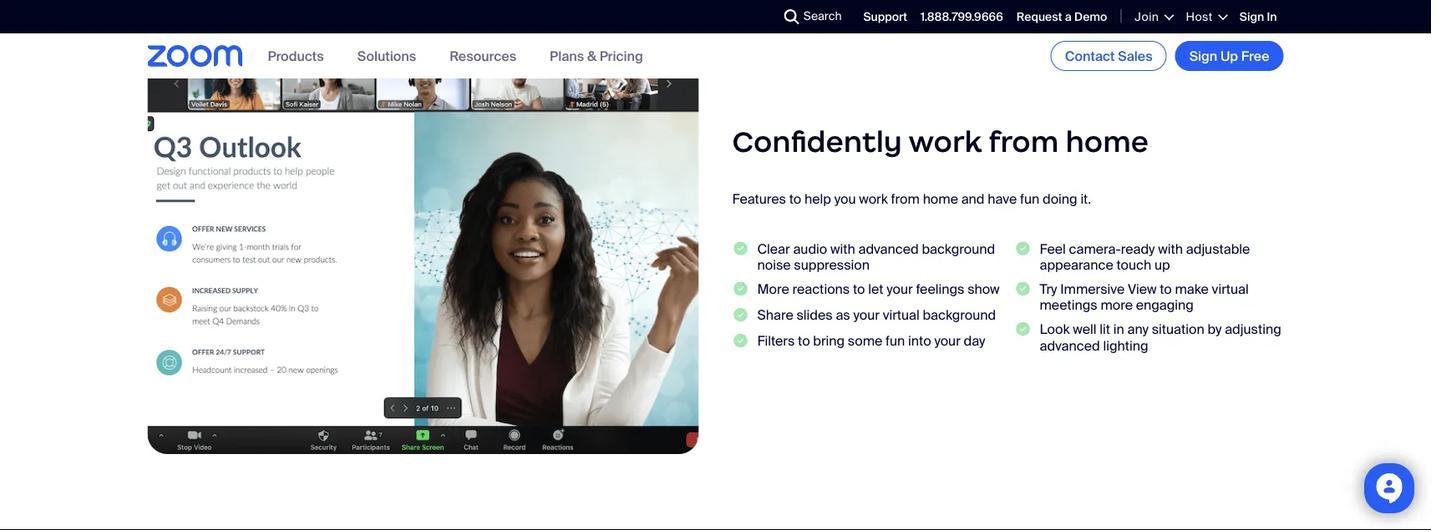 Task type: vqa. For each thing, say whether or not it's contained in the screenshot.
There on the right top of page
no



Task type: locate. For each thing, give the bounding box(es) containing it.
1 horizontal spatial work
[[909, 124, 982, 161]]

appearance
[[1040, 257, 1114, 275]]

host button
[[1186, 9, 1227, 25]]

virtual
[[1213, 281, 1249, 299], [883, 307, 920, 325]]

resources
[[450, 47, 517, 65]]

1 vertical spatial from
[[892, 191, 920, 209]]

home
[[1066, 124, 1149, 161], [923, 191, 959, 209]]

0 horizontal spatial advanced
[[859, 241, 919, 258]]

home left and
[[923, 191, 959, 209]]

sign in link
[[1240, 9, 1278, 25]]

your right let
[[887, 281, 913, 299]]

clear
[[758, 241, 790, 258]]

sign for sign in
[[1240, 9, 1265, 25]]

bring
[[814, 333, 845, 351]]

sign left up
[[1190, 47, 1218, 65]]

2 with from the left
[[1159, 241, 1184, 258]]

with inside clear audio with advanced background noise suppression
[[831, 241, 856, 258]]

0 vertical spatial your
[[887, 281, 913, 299]]

in
[[1114, 322, 1125, 339]]

to left help
[[790, 191, 802, 209]]

1 vertical spatial home
[[923, 191, 959, 209]]

virtual right make
[[1213, 281, 1249, 299]]

None search field
[[724, 3, 789, 30]]

sign
[[1240, 9, 1265, 25], [1190, 47, 1218, 65]]

to left bring
[[798, 333, 810, 351]]

help
[[805, 191, 832, 209]]

1 vertical spatial sign
[[1190, 47, 1218, 65]]

advanced inside clear audio with advanced background noise suppression
[[859, 241, 919, 258]]

1 vertical spatial background
[[923, 307, 997, 325]]

it.
[[1081, 191, 1092, 209]]

feel camera-ready with adjustable appearance touch up
[[1040, 241, 1251, 275]]

with
[[831, 241, 856, 258], [1159, 241, 1184, 258]]

1 vertical spatial work
[[860, 191, 888, 209]]

background up feelings
[[922, 241, 996, 258]]

free
[[1242, 47, 1270, 65]]

show
[[968, 281, 1000, 299]]

0 vertical spatial from
[[989, 124, 1059, 161]]

slides
[[797, 307, 833, 325]]

request a demo
[[1017, 9, 1108, 25]]

feel
[[1040, 241, 1066, 258]]

look
[[1040, 322, 1070, 339]]

sign for sign up free
[[1190, 47, 1218, 65]]

advanced up more reactions to let your feelings show
[[859, 241, 919, 258]]

lighting
[[1104, 338, 1149, 355]]

host
[[1186, 9, 1214, 25]]

0 horizontal spatial work
[[860, 191, 888, 209]]

1 horizontal spatial with
[[1159, 241, 1184, 258]]

more
[[1101, 297, 1134, 315]]

search image
[[785, 9, 800, 24], [785, 9, 800, 24]]

1 horizontal spatial home
[[1066, 124, 1149, 161]]

0 horizontal spatial from
[[892, 191, 920, 209]]

fun left into
[[886, 333, 906, 351]]

request
[[1017, 9, 1063, 25]]

adjustable
[[1187, 241, 1251, 258]]

0 horizontal spatial with
[[831, 241, 856, 258]]

demo
[[1075, 9, 1108, 25]]

0 vertical spatial sign
[[1240, 9, 1265, 25]]

with inside feel camera-ready with adjustable appearance touch up
[[1159, 241, 1184, 258]]

request a demo link
[[1017, 9, 1108, 25]]

products
[[268, 47, 324, 65]]

advanced inside look well lit in any situation by adjusting advanced lighting
[[1040, 338, 1101, 355]]

plans & pricing
[[550, 47, 643, 65]]

sign left in
[[1240, 9, 1265, 25]]

advanced
[[859, 241, 919, 258], [1040, 338, 1101, 355]]

1 horizontal spatial virtual
[[1213, 281, 1249, 299]]

contact
[[1066, 47, 1115, 65]]

with right ready at the top right of page
[[1159, 241, 1184, 258]]

to inside try immersive view to make virtual meetings more engaging
[[1160, 281, 1172, 299]]

from
[[989, 124, 1059, 161], [892, 191, 920, 209]]

as
[[836, 307, 851, 325]]

0 vertical spatial fun
[[1021, 191, 1040, 209]]

a
[[1066, 9, 1072, 25]]

2 horizontal spatial your
[[935, 333, 961, 351]]

advanced down meetings at right bottom
[[1040, 338, 1101, 355]]

up
[[1221, 47, 1239, 65]]

virtual up into
[[883, 307, 920, 325]]

home up it.
[[1066, 124, 1149, 161]]

join button
[[1135, 9, 1173, 25]]

to right view
[[1160, 281, 1172, 299]]

virtual inside try immersive view to make virtual meetings more engaging
[[1213, 281, 1249, 299]]

search
[[804, 8, 842, 24]]

1 with from the left
[[831, 241, 856, 258]]

engaging
[[1137, 297, 1194, 315]]

0 vertical spatial background
[[922, 241, 996, 258]]

1 horizontal spatial sign
[[1240, 9, 1265, 25]]

with right audio
[[831, 241, 856, 258]]

meetings
[[1040, 297, 1098, 315]]

0 vertical spatial work
[[909, 124, 982, 161]]

work from home image
[[148, 42, 699, 455]]

0 horizontal spatial your
[[854, 307, 880, 325]]

work right you
[[860, 191, 888, 209]]

audio
[[794, 241, 828, 258]]

your right as
[[854, 307, 880, 325]]

0 vertical spatial virtual
[[1213, 281, 1249, 299]]

fun
[[1021, 191, 1040, 209], [886, 333, 906, 351]]

look well lit in any situation by adjusting advanced lighting
[[1040, 322, 1282, 355]]

from right you
[[892, 191, 920, 209]]

1 vertical spatial virtual
[[883, 307, 920, 325]]

fun right have
[[1021, 191, 1040, 209]]

0 vertical spatial home
[[1066, 124, 1149, 161]]

1 vertical spatial fun
[[886, 333, 906, 351]]

plans
[[550, 47, 584, 65]]

ready
[[1122, 241, 1156, 258]]

background
[[922, 241, 996, 258], [923, 307, 997, 325]]

0 vertical spatial advanced
[[859, 241, 919, 258]]

from up have
[[989, 124, 1059, 161]]

background inside clear audio with advanced background noise suppression
[[922, 241, 996, 258]]

0 horizontal spatial sign
[[1190, 47, 1218, 65]]

in
[[1268, 9, 1278, 25]]

1.888.799.9666
[[921, 9, 1004, 25]]

your left 'day'
[[935, 333, 961, 351]]

camera-
[[1070, 241, 1122, 258]]

your
[[887, 281, 913, 299], [854, 307, 880, 325], [935, 333, 961, 351]]

adjusting
[[1226, 322, 1282, 339]]

view
[[1128, 281, 1157, 299]]

zoom logo image
[[148, 45, 243, 67]]

you
[[835, 191, 856, 209]]

try immersive view to make virtual meetings more engaging
[[1040, 281, 1249, 315]]

work up and
[[909, 124, 982, 161]]

touch
[[1117, 257, 1152, 275]]

sign up free link
[[1176, 41, 1284, 71]]

join
[[1135, 9, 1160, 25]]

1 vertical spatial advanced
[[1040, 338, 1101, 355]]

0 horizontal spatial fun
[[886, 333, 906, 351]]

background up 'day'
[[923, 307, 997, 325]]

contact sales link
[[1051, 41, 1167, 71]]

1 horizontal spatial advanced
[[1040, 338, 1101, 355]]

more reactions to let your feelings show
[[758, 281, 1000, 299]]

to
[[790, 191, 802, 209], [853, 281, 866, 299], [1160, 281, 1172, 299], [798, 333, 810, 351]]

work
[[909, 124, 982, 161], [860, 191, 888, 209]]



Task type: describe. For each thing, give the bounding box(es) containing it.
have
[[988, 191, 1017, 209]]

filters
[[758, 333, 795, 351]]

1.888.799.9666 link
[[921, 9, 1004, 25]]

try
[[1040, 281, 1058, 299]]

1 horizontal spatial fun
[[1021, 191, 1040, 209]]

lit
[[1100, 322, 1111, 339]]

noise
[[758, 257, 791, 275]]

pricing
[[600, 47, 643, 65]]

clear audio with advanced background noise suppression
[[758, 241, 996, 275]]

confidently
[[733, 124, 903, 161]]

feelings
[[916, 281, 965, 299]]

solutions
[[357, 47, 416, 65]]

some
[[848, 333, 883, 351]]

support link
[[864, 9, 908, 25]]

1 horizontal spatial from
[[989, 124, 1059, 161]]

reactions
[[793, 281, 850, 299]]

up
[[1155, 257, 1171, 275]]

sales
[[1119, 47, 1153, 65]]

any
[[1128, 322, 1149, 339]]

situation
[[1152, 322, 1205, 339]]

features to help you work from home and have fun doing it.
[[733, 191, 1092, 209]]

1 vertical spatial your
[[854, 307, 880, 325]]

share slides as your virtual background
[[758, 307, 997, 325]]

into
[[909, 333, 932, 351]]

share
[[758, 307, 794, 325]]

0 horizontal spatial home
[[923, 191, 959, 209]]

2 vertical spatial your
[[935, 333, 961, 351]]

make
[[1176, 281, 1209, 299]]

support
[[864, 9, 908, 25]]

more
[[758, 281, 790, 299]]

contact sales
[[1066, 47, 1153, 65]]

let
[[869, 281, 884, 299]]

confidently work from home
[[733, 124, 1149, 161]]

suppression
[[794, 257, 870, 275]]

features
[[733, 191, 787, 209]]

sign up free
[[1190, 47, 1270, 65]]

doing
[[1043, 191, 1078, 209]]

well
[[1074, 322, 1097, 339]]

day
[[964, 333, 986, 351]]

resources button
[[450, 47, 517, 65]]

to left let
[[853, 281, 866, 299]]

solutions button
[[357, 47, 416, 65]]

0 horizontal spatial virtual
[[883, 307, 920, 325]]

filters to bring some fun into your day
[[758, 333, 986, 351]]

by
[[1208, 322, 1222, 339]]

&
[[588, 47, 597, 65]]

immersive
[[1061, 281, 1125, 299]]

sign in
[[1240, 9, 1278, 25]]

1 horizontal spatial your
[[887, 281, 913, 299]]

plans & pricing link
[[550, 47, 643, 65]]

products button
[[268, 47, 324, 65]]

and
[[962, 191, 985, 209]]



